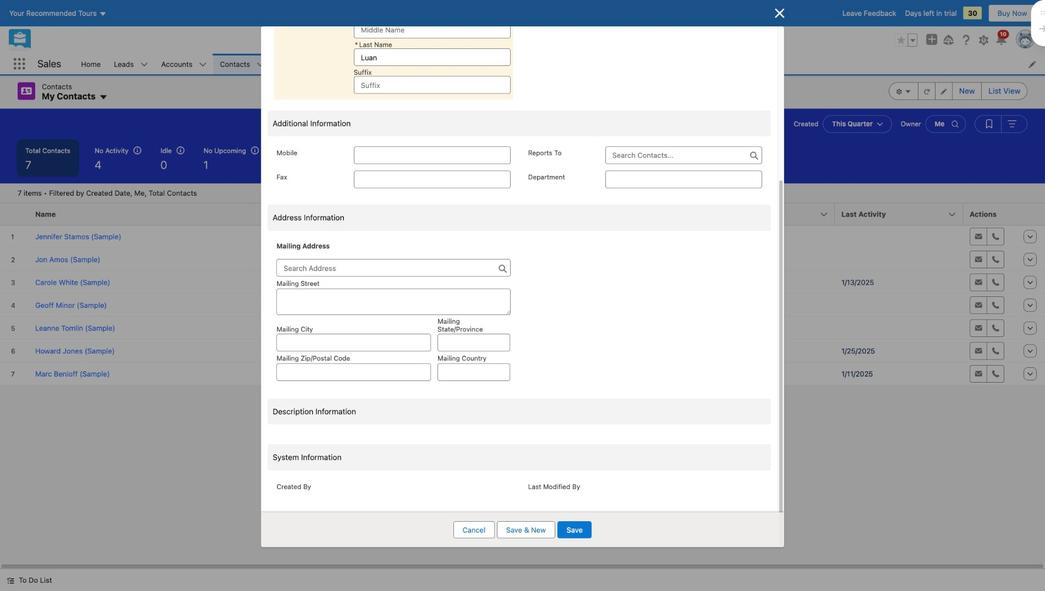 Task type: describe. For each thing, give the bounding box(es) containing it.
account name column header
[[572, 203, 835, 226]]

title column header
[[338, 203, 572, 226]]

last activity column header
[[835, 203, 963, 226]]

Last Name text field
[[354, 49, 510, 66]]

actions column header
[[963, 203, 1018, 226]]

Search Address text field
[[277, 259, 510, 277]]

Middle Name text field
[[354, 21, 510, 38]]

text default image
[[7, 577, 14, 585]]

2 vertical spatial group
[[975, 115, 1028, 133]]



Task type: vqa. For each thing, say whether or not it's contained in the screenshot.
Search Accounts... text field on the left of the page
no



Task type: locate. For each thing, give the bounding box(es) containing it.
1 vertical spatial group
[[889, 82, 1028, 100]]

list item
[[274, 0, 513, 99], [107, 54, 155, 74], [155, 54, 213, 74], [213, 54, 271, 74], [344, 54, 401, 74], [447, 54, 515, 74], [515, 54, 568, 74]]

name column header
[[29, 203, 314, 226]]

Search Contacts... text field
[[605, 146, 762, 164]]

list
[[74, 54, 1045, 74]]

status
[[18, 189, 197, 197]]

0 vertical spatial group
[[895, 33, 917, 47]]

group
[[895, 33, 917, 47], [889, 82, 1028, 100], [975, 115, 1028, 133]]

Suffix text field
[[354, 76, 510, 94]]

row number column header
[[0, 203, 29, 226]]

grid
[[0, 203, 1045, 386]]

action column header
[[1018, 203, 1045, 226]]

inverse image
[[773, 7, 786, 20]]

important column header
[[314, 203, 338, 226]]

None text field
[[438, 364, 510, 381]]

None text field
[[354, 146, 510, 164], [354, 171, 510, 188], [605, 171, 762, 188], [277, 289, 510, 315], [277, 334, 431, 352], [438, 334, 510, 352], [277, 364, 431, 381], [354, 146, 510, 164], [354, 171, 510, 188], [605, 171, 762, 188], [277, 289, 510, 315], [277, 334, 431, 352], [438, 334, 510, 352], [277, 364, 431, 381]]

key performance indicators group
[[0, 140, 1045, 184]]

contact view settings image
[[889, 82, 919, 100]]

cell
[[835, 225, 963, 248], [835, 248, 963, 271], [314, 294, 338, 317], [835, 317, 963, 340]]



